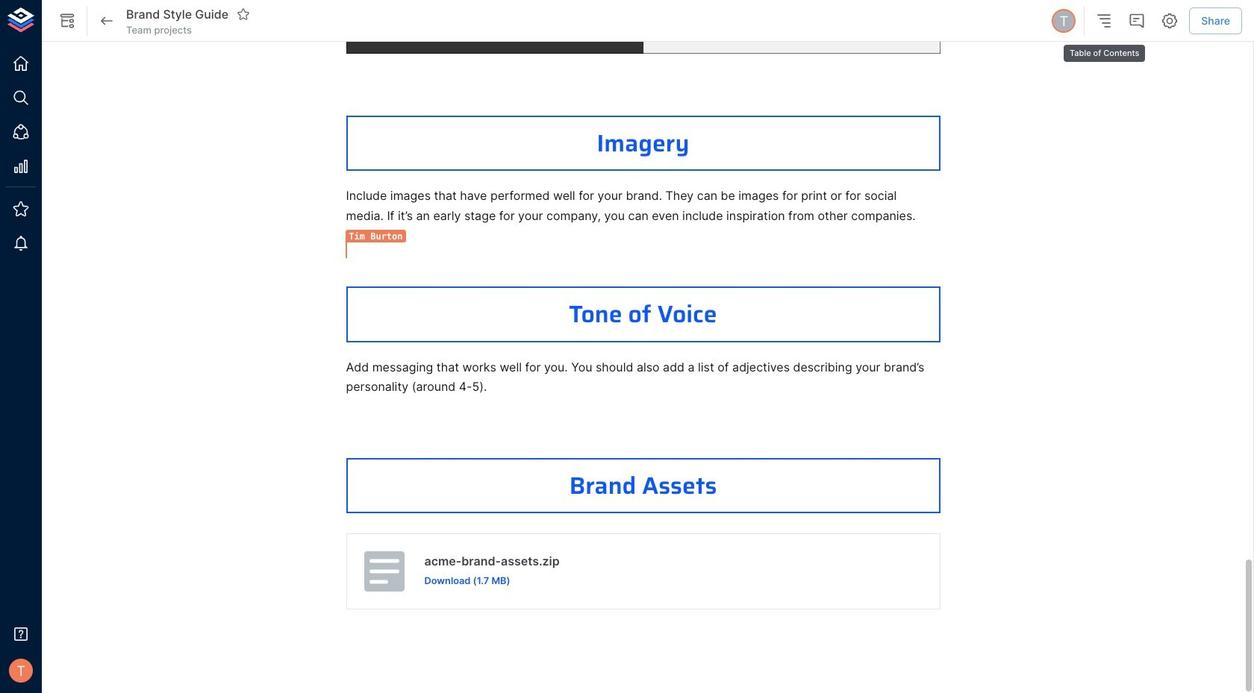 Task type: describe. For each thing, give the bounding box(es) containing it.
show wiki image
[[58, 12, 76, 30]]

comments image
[[1129, 12, 1147, 30]]

go back image
[[98, 12, 116, 30]]



Task type: locate. For each thing, give the bounding box(es) containing it.
table of contents image
[[1096, 12, 1114, 30]]

favorite image
[[237, 7, 250, 21]]

tooltip
[[1063, 34, 1148, 64]]

settings image
[[1162, 12, 1180, 30]]



Task type: vqa. For each thing, say whether or not it's contained in the screenshot.
Burton
no



